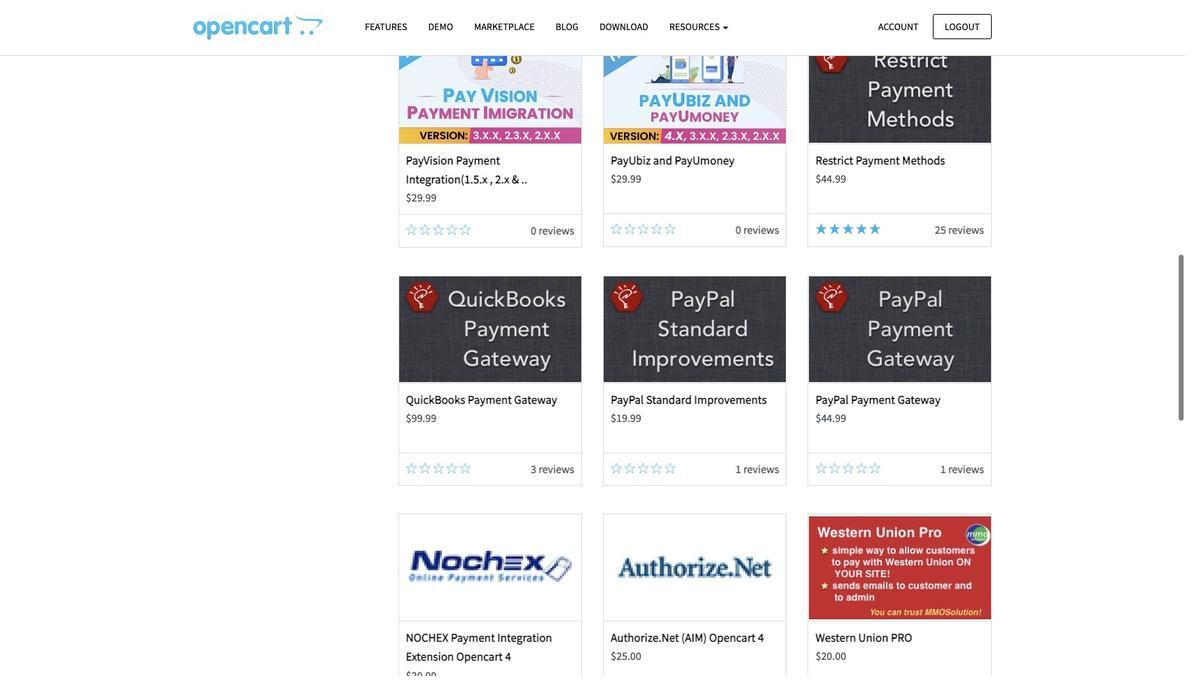 Task type: vqa. For each thing, say whether or not it's contained in the screenshot.
QuickBooks Payment Gateway's Gateway
yes



Task type: locate. For each thing, give the bounding box(es) containing it.
1 horizontal spatial 0 reviews
[[736, 223, 780, 237]]

star light image down restrict
[[829, 224, 841, 235]]

2 $44.99 from the top
[[816, 411, 847, 425]]

1 horizontal spatial gateway
[[898, 392, 941, 408]]

0 vertical spatial up
[[282, 4, 295, 18]]

paypal for paypal payment gateway
[[816, 392, 849, 408]]

2 1 from the left
[[941, 462, 947, 476]]

payumoney
[[675, 153, 735, 168]]

and
[[262, 4, 280, 18], [262, 28, 280, 42], [653, 153, 673, 168]]

star light o image
[[233, 4, 247, 16], [207, 29, 220, 40], [233, 29, 247, 40], [247, 29, 260, 40], [625, 224, 636, 235], [446, 224, 458, 235], [460, 224, 471, 235], [420, 463, 431, 474], [433, 463, 444, 474], [446, 463, 458, 474], [651, 463, 663, 474], [665, 463, 676, 474], [829, 463, 841, 474], [843, 463, 854, 474], [856, 463, 868, 474]]

0 horizontal spatial 1 reviews
[[736, 462, 780, 476]]

$29.99 inside payvision payment integration(1.5.x , 2.x & .. $29.99
[[406, 191, 437, 205]]

0
[[736, 223, 742, 237], [531, 224, 537, 238]]

0 vertical spatial $44.99
[[816, 172, 847, 186]]

$44.99 inside restrict payment methods $44.99
[[816, 172, 847, 186]]

1 vertical spatial 4
[[505, 650, 511, 665]]

1 horizontal spatial $29.99
[[611, 172, 642, 186]]

2.x
[[495, 172, 510, 187]]

0 horizontal spatial $29.99
[[406, 191, 437, 205]]

1 1 reviews from the left
[[736, 462, 780, 476]]

1 1 from the left
[[736, 462, 742, 476]]

2 star light image from the left
[[870, 224, 881, 235]]

$29.99 down integration(1.5.x
[[406, 191, 437, 205]]

1 reviews for paypal standard improvements
[[736, 462, 780, 476]]

western union pro image
[[809, 515, 991, 622]]

and up for 2nd and up "link" from the bottom
[[260, 4, 295, 18]]

$29.99 down 'payubiz'
[[611, 172, 642, 186]]

0 horizontal spatial 1
[[736, 462, 742, 476]]

0 vertical spatial and up
[[260, 4, 295, 18]]

reviews for paypal payment gateway
[[949, 462, 985, 476]]

resources link
[[659, 15, 740, 39]]

gateway inside paypal payment gateway $44.99
[[898, 392, 941, 408]]

and up
[[260, 4, 295, 18], [260, 28, 295, 42]]

gateway for quickbooks payment gateway
[[514, 392, 557, 408]]

paypal inside paypal payment gateway $44.99
[[816, 392, 849, 408]]

integration(1.5.x
[[406, 172, 488, 187]]

paypal inside paypal standard improvements $19.99
[[611, 392, 644, 408]]

integration
[[498, 631, 552, 646]]

0 vertical spatial $29.99
[[611, 172, 642, 186]]

1
[[736, 462, 742, 476], [941, 462, 947, 476]]

0 horizontal spatial 0
[[531, 224, 537, 238]]

0 horizontal spatial 4
[[505, 650, 511, 665]]

0 vertical spatial 4
[[758, 631, 764, 646]]

2 1 reviews from the left
[[941, 462, 985, 476]]

1 vertical spatial opencart
[[457, 650, 503, 665]]

demo
[[429, 20, 453, 33]]

0 horizontal spatial opencart
[[457, 650, 503, 665]]

2 and up link from the top
[[193, 28, 295, 42]]

1 horizontal spatial opencart
[[710, 631, 756, 646]]

1 reviews
[[736, 462, 780, 476], [941, 462, 985, 476]]

and up link
[[193, 4, 295, 18], [193, 28, 295, 42]]

payment inside payvision payment integration(1.5.x , 2.x & .. $29.99
[[456, 153, 500, 168]]

standard
[[646, 392, 692, 408]]

gateway
[[514, 392, 557, 408], [898, 392, 941, 408]]

gateway inside quickbooks payment gateway $99.99
[[514, 392, 557, 408]]

$44.99 for paypal
[[816, 411, 847, 425]]

paypal standard improvements $19.99
[[611, 392, 767, 425]]

blog
[[556, 20, 579, 33]]

opencart down integration
[[457, 650, 503, 665]]

resources
[[670, 20, 722, 33]]

reviews
[[744, 223, 780, 237], [949, 223, 985, 237], [539, 224, 575, 238], [539, 462, 575, 476], [744, 462, 780, 476], [949, 462, 985, 476]]

$44.99
[[816, 172, 847, 186], [816, 411, 847, 425]]

$44.99 down restrict
[[816, 172, 847, 186]]

4 right (aim)
[[758, 631, 764, 646]]

$19.99
[[611, 411, 642, 425]]

star light image down restrict payment methods $44.99
[[870, 224, 881, 235]]

1 horizontal spatial 4
[[758, 631, 764, 646]]

4
[[758, 631, 764, 646], [505, 650, 511, 665]]

0 reviews
[[736, 223, 780, 237], [531, 224, 575, 238]]

0 reviews for payubiz and payumoney
[[736, 223, 780, 237]]

$29.99
[[611, 172, 642, 186], [406, 191, 437, 205]]

opencart
[[710, 631, 756, 646], [457, 650, 503, 665]]

$25.00
[[611, 650, 642, 664]]

2 and up from the top
[[260, 28, 295, 42]]

features link
[[355, 15, 418, 39]]

0 vertical spatial and up link
[[193, 4, 295, 18]]

1 vertical spatial $44.99
[[816, 411, 847, 425]]

1 horizontal spatial 1 reviews
[[941, 462, 985, 476]]

0 vertical spatial opencart
[[710, 631, 756, 646]]

payment inside quickbooks payment gateway $99.99
[[468, 392, 512, 408]]

1 $44.99 from the top
[[816, 172, 847, 186]]

authorize.net (aim) opencart 4 image
[[604, 515, 786, 622]]

1 vertical spatial and up link
[[193, 28, 295, 42]]

0 reviews for payvision payment integration(1.5.x , 2.x & ..
[[531, 224, 575, 238]]

0 horizontal spatial gateway
[[514, 392, 557, 408]]

nochex payment integration extension opencart 4 image
[[399, 515, 581, 622]]

1 vertical spatial up
[[282, 28, 295, 42]]

1 horizontal spatial paypal
[[816, 392, 849, 408]]

payment for restrict
[[856, 153, 900, 168]]

1 and up from the top
[[260, 4, 295, 18]]

(aim)
[[682, 631, 707, 646]]

2 paypal from the left
[[816, 392, 849, 408]]

star light o image
[[220, 4, 233, 16], [247, 4, 260, 16], [220, 29, 233, 40], [611, 224, 622, 235], [638, 224, 649, 235], [651, 224, 663, 235], [665, 224, 676, 235], [406, 224, 417, 235], [420, 224, 431, 235], [433, 224, 444, 235], [406, 463, 417, 474], [460, 463, 471, 474], [611, 463, 622, 474], [625, 463, 636, 474], [638, 463, 649, 474], [816, 463, 827, 474], [870, 463, 881, 474]]

payment for paypal
[[851, 392, 896, 408]]

0 vertical spatial and
[[262, 4, 280, 18]]

demo link
[[418, 15, 464, 39]]

3
[[531, 462, 537, 476]]

star light image
[[829, 224, 841, 235], [870, 224, 881, 235]]

1 horizontal spatial 1
[[941, 462, 947, 476]]

1 paypal from the left
[[611, 392, 644, 408]]

payment for payvision
[[456, 153, 500, 168]]

1 vertical spatial $29.99
[[406, 191, 437, 205]]

star light image
[[193, 4, 207, 16], [207, 4, 220, 16], [193, 29, 207, 40], [816, 224, 827, 235], [843, 224, 854, 235], [856, 224, 868, 235]]

0 for payvision payment integration(1.5.x , 2.x & ..
[[531, 224, 537, 238]]

gateway for paypal payment gateway
[[898, 392, 941, 408]]

$99.99
[[406, 411, 437, 425]]

0 horizontal spatial paypal
[[611, 392, 644, 408]]

up
[[282, 4, 295, 18], [282, 28, 295, 42]]

paypal
[[611, 392, 644, 408], [816, 392, 849, 408]]

1 horizontal spatial star light image
[[870, 224, 881, 235]]

opencart right (aim)
[[710, 631, 756, 646]]

nochex payment integration extension opencart 4 link
[[406, 631, 552, 665]]

2 gateway from the left
[[898, 392, 941, 408]]

1 up from the top
[[282, 4, 295, 18]]

paypal payment gateway link
[[816, 392, 941, 408]]

reviews for restrict payment methods
[[949, 223, 985, 237]]

payment inside nochex payment integration extension opencart 4
[[451, 631, 495, 646]]

1 gateway from the left
[[514, 392, 557, 408]]

$44.99 inside paypal payment gateway $44.99
[[816, 411, 847, 425]]

payvision payment integration(1.5.x , 2.x & .. link
[[406, 153, 528, 187]]

extension
[[406, 650, 454, 665]]

25
[[935, 223, 947, 237]]

..
[[522, 172, 528, 187]]

$44.99 down paypal payment gateway link
[[816, 411, 847, 425]]

payment inside paypal payment gateway $44.99
[[851, 392, 896, 408]]

paypal payment gateway image
[[809, 276, 991, 383]]

1 vertical spatial and up
[[260, 28, 295, 42]]

payvision payment integration(1.5.x , 2.x & .. $29.99
[[406, 153, 528, 205]]

4 down integration
[[505, 650, 511, 665]]

1 horizontal spatial 0
[[736, 223, 742, 237]]

2 vertical spatial and
[[653, 153, 673, 168]]

0 horizontal spatial 0 reviews
[[531, 224, 575, 238]]

payubiz and payumoney $29.99
[[611, 153, 735, 186]]

payment
[[456, 153, 500, 168], [856, 153, 900, 168], [468, 392, 512, 408], [851, 392, 896, 408], [451, 631, 495, 646]]

reviews for paypal standard improvements
[[744, 462, 780, 476]]

payment inside restrict payment methods $44.99
[[856, 153, 900, 168]]

logout link
[[933, 14, 992, 39]]

0 horizontal spatial star light image
[[829, 224, 841, 235]]

payubiz and payumoney image
[[604, 37, 786, 144]]

1 star light image from the left
[[829, 224, 841, 235]]

western union pro $20.00
[[816, 631, 913, 664]]



Task type: describe. For each thing, give the bounding box(es) containing it.
2 up from the top
[[282, 28, 295, 42]]

1 vertical spatial and
[[262, 28, 280, 42]]

marketplace
[[474, 20, 535, 33]]

western
[[816, 631, 856, 646]]

1 and up link from the top
[[193, 4, 295, 18]]

paypal standard improvements link
[[611, 392, 767, 408]]

$20.00
[[816, 650, 847, 664]]

and inside payubiz and payumoney $29.99
[[653, 153, 673, 168]]

and up for second and up "link" from the top
[[260, 28, 295, 42]]

paypal standard improvements image
[[604, 276, 786, 383]]

&
[[512, 172, 519, 187]]

restrict payment methods link
[[816, 153, 946, 168]]

1 reviews for paypal payment gateway
[[941, 462, 985, 476]]

reviews for quickbooks payment gateway
[[539, 462, 575, 476]]

opencart inside nochex payment integration extension opencart 4
[[457, 650, 503, 665]]

1 for gateway
[[941, 462, 947, 476]]

nochex payment integration extension opencart 4
[[406, 631, 552, 665]]

pro
[[891, 631, 913, 646]]

restrict payment methods $44.99
[[816, 153, 946, 186]]

marketplace link
[[464, 15, 545, 39]]

25 reviews
[[935, 223, 985, 237]]

quickbooks
[[406, 392, 466, 408]]

methods
[[903, 153, 946, 168]]

quickbooks payment gateway image
[[399, 276, 581, 383]]

account
[[879, 20, 919, 33]]

payubiz and payumoney link
[[611, 153, 735, 168]]

payvision
[[406, 153, 454, 168]]

nochex
[[406, 631, 449, 646]]

authorize.net (aim) opencart 4 $25.00
[[611, 631, 764, 664]]

$44.99 for restrict
[[816, 172, 847, 186]]

3 reviews
[[531, 462, 575, 476]]

download link
[[589, 15, 659, 39]]

features
[[365, 20, 407, 33]]

restrict payment methods image
[[809, 37, 991, 144]]

payment for nochex
[[451, 631, 495, 646]]

payment for quickbooks
[[468, 392, 512, 408]]

paypal for paypal standard improvements
[[611, 392, 644, 408]]

quickbooks payment gateway $99.99
[[406, 392, 557, 425]]

4 inside authorize.net (aim) opencart 4 $25.00
[[758, 631, 764, 646]]

,
[[490, 172, 493, 187]]

blog link
[[545, 15, 589, 39]]

quickbooks payment gateway link
[[406, 392, 557, 408]]

1 for improvements
[[736, 462, 742, 476]]

download
[[600, 20, 649, 33]]

logout
[[945, 20, 980, 33]]

authorize.net (aim) opencart 4 link
[[611, 631, 764, 646]]

restrict
[[816, 153, 854, 168]]

payvision payment integration(1.5.x , 2.x & .. image
[[399, 37, 581, 144]]

reviews for payvision payment integration(1.5.x , 2.x & ..
[[539, 224, 575, 238]]

improvements
[[695, 392, 767, 408]]

union
[[859, 631, 889, 646]]

4 inside nochex payment integration extension opencart 4
[[505, 650, 511, 665]]

0 for payubiz and payumoney
[[736, 223, 742, 237]]

payubiz
[[611, 153, 651, 168]]

$29.99 inside payubiz and payumoney $29.99
[[611, 172, 642, 186]]

paypal payment gateway $44.99
[[816, 392, 941, 425]]

reviews for payubiz and payumoney
[[744, 223, 780, 237]]

authorize.net
[[611, 631, 679, 646]]

western union pro link
[[816, 631, 913, 646]]

opencart payment gateways image
[[193, 15, 323, 40]]

opencart inside authorize.net (aim) opencart 4 $25.00
[[710, 631, 756, 646]]

account link
[[867, 14, 931, 39]]



